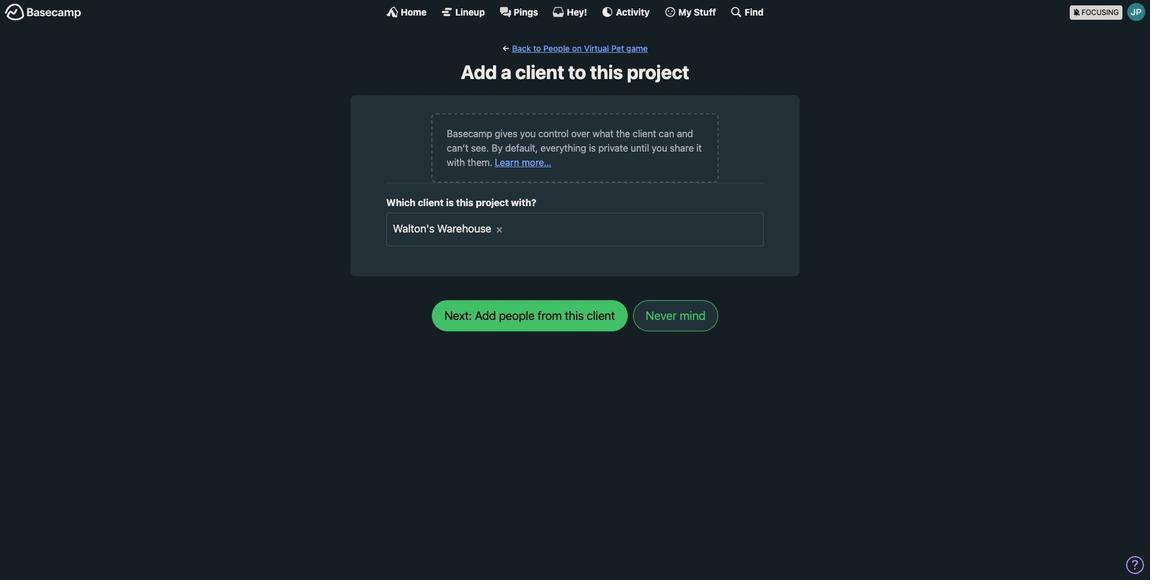 Task type: vqa. For each thing, say whether or not it's contained in the screenshot.
"B." associated with Tyler B. added a new document called
no



Task type: describe. For each thing, give the bounding box(es) containing it.
activity
[[616, 6, 650, 17]]

never mind
[[646, 309, 706, 322]]

learn
[[495, 157, 520, 168]]

find button
[[731, 6, 764, 18]]

home link
[[387, 6, 427, 18]]

×
[[496, 223, 503, 235]]

see.
[[471, 143, 489, 154]]

which
[[387, 197, 416, 208]]

over
[[572, 129, 590, 139]]

mind
[[680, 309, 706, 322]]

hey! button
[[553, 6, 588, 18]]

switch accounts image
[[5, 3, 82, 22]]

with
[[447, 157, 465, 168]]

and
[[677, 129, 694, 139]]

0 horizontal spatial this
[[456, 197, 474, 208]]

share
[[670, 143, 694, 154]]

2 vertical spatial client
[[418, 197, 444, 208]]

what
[[593, 129, 614, 139]]

james peterson image
[[1128, 3, 1146, 21]]

lineup link
[[441, 6, 485, 18]]

walton's warehouse ×
[[393, 222, 503, 235]]

never
[[646, 309, 677, 322]]

by
[[492, 143, 503, 154]]

with?
[[511, 197, 537, 208]]

back
[[512, 43, 531, 53]]

walton's
[[393, 222, 435, 235]]

activity link
[[602, 6, 650, 18]]

1 horizontal spatial to
[[569, 61, 586, 83]]

stuff
[[694, 6, 717, 17]]

default,
[[506, 143, 538, 154]]

add a client to this project
[[461, 61, 690, 83]]

gives
[[495, 129, 518, 139]]

0 vertical spatial to
[[534, 43, 541, 53]]

more…
[[522, 157, 552, 168]]

can't
[[447, 143, 469, 154]]

is inside basecamp gives you control over what the client can and can't see. by default, everything is private until you share it with them.
[[589, 143, 596, 154]]



Task type: locate. For each thing, give the bounding box(es) containing it.
0 horizontal spatial is
[[446, 197, 454, 208]]

it
[[697, 143, 702, 154]]

←
[[503, 43, 510, 53]]

1 vertical spatial this
[[456, 197, 474, 208]]

1 vertical spatial you
[[652, 143, 668, 154]]

None submit
[[432, 300, 628, 331]]

0 vertical spatial is
[[589, 143, 596, 154]]

home
[[401, 6, 427, 17]]

client
[[516, 61, 565, 83], [633, 129, 657, 139], [418, 197, 444, 208]]

never mind link
[[634, 300, 719, 331]]

focusing button
[[1070, 0, 1151, 23]]

lineup
[[456, 6, 485, 17]]

which client is this project with?
[[387, 197, 537, 208]]

1 horizontal spatial you
[[652, 143, 668, 154]]

× link
[[492, 220, 508, 240]]

this up the warehouse
[[456, 197, 474, 208]]

0 horizontal spatial project
[[476, 197, 509, 208]]

to down on
[[569, 61, 586, 83]]

1 vertical spatial is
[[446, 197, 454, 208]]

0 horizontal spatial to
[[534, 43, 541, 53]]

project up ×
[[476, 197, 509, 208]]

to right back
[[534, 43, 541, 53]]

pings button
[[500, 6, 539, 18]]

my
[[679, 6, 692, 17]]

this
[[590, 61, 623, 83], [456, 197, 474, 208]]

client inside basecamp gives you control over what the client can and can't see. by default, everything is private until you share it with them.
[[633, 129, 657, 139]]

learn more… link
[[495, 157, 552, 168]]

you
[[520, 129, 536, 139], [652, 143, 668, 154]]

everything
[[541, 143, 587, 154]]

0 horizontal spatial you
[[520, 129, 536, 139]]

pings
[[514, 6, 539, 17]]

people
[[544, 43, 570, 53]]

1 horizontal spatial client
[[516, 61, 565, 83]]

add
[[461, 61, 497, 83]]

can
[[659, 129, 675, 139]]

hey!
[[567, 6, 588, 17]]

1 horizontal spatial this
[[590, 61, 623, 83]]

1 horizontal spatial is
[[589, 143, 596, 154]]

main element
[[0, 0, 1151, 23]]

1 vertical spatial project
[[476, 197, 509, 208]]

my stuff
[[679, 6, 717, 17]]

you down can
[[652, 143, 668, 154]]

game
[[627, 43, 648, 53]]

back to people on virtual pet game link
[[512, 43, 648, 53]]

0 vertical spatial you
[[520, 129, 536, 139]]

the
[[617, 129, 631, 139]]

learn more…
[[495, 157, 552, 168]]

0 vertical spatial this
[[590, 61, 623, 83]]

1 vertical spatial to
[[569, 61, 586, 83]]

to
[[534, 43, 541, 53], [569, 61, 586, 83]]

client right which
[[418, 197, 444, 208]]

basecamp gives you control over what the client can and can't see. by default, everything is private until you share it with them.
[[447, 129, 702, 168]]

project down game
[[627, 61, 690, 83]]

0 vertical spatial project
[[627, 61, 690, 83]]

1 horizontal spatial project
[[627, 61, 690, 83]]

pet
[[612, 43, 625, 53]]

focusing
[[1082, 7, 1120, 16]]

on
[[572, 43, 582, 53]]

is up walton's warehouse ×
[[446, 197, 454, 208]]

find
[[745, 6, 764, 17]]

0 horizontal spatial client
[[418, 197, 444, 208]]

project
[[627, 61, 690, 83], [476, 197, 509, 208]]

virtual
[[584, 43, 609, 53]]

basecamp
[[447, 129, 493, 139]]

warehouse
[[438, 222, 492, 235]]

them.
[[468, 157, 493, 168]]

client down people
[[516, 61, 565, 83]]

my stuff button
[[664, 6, 717, 18]]

0 vertical spatial client
[[516, 61, 565, 83]]

is down what
[[589, 143, 596, 154]]

private
[[599, 143, 629, 154]]

client up until
[[633, 129, 657, 139]]

1 vertical spatial client
[[633, 129, 657, 139]]

this down virtual
[[590, 61, 623, 83]]

is
[[589, 143, 596, 154], [446, 197, 454, 208]]

a
[[501, 61, 512, 83]]

until
[[631, 143, 650, 154]]

← back to people on virtual pet game
[[503, 43, 648, 53]]

2 horizontal spatial client
[[633, 129, 657, 139]]

control
[[539, 129, 569, 139]]

you up the default,
[[520, 129, 536, 139]]



